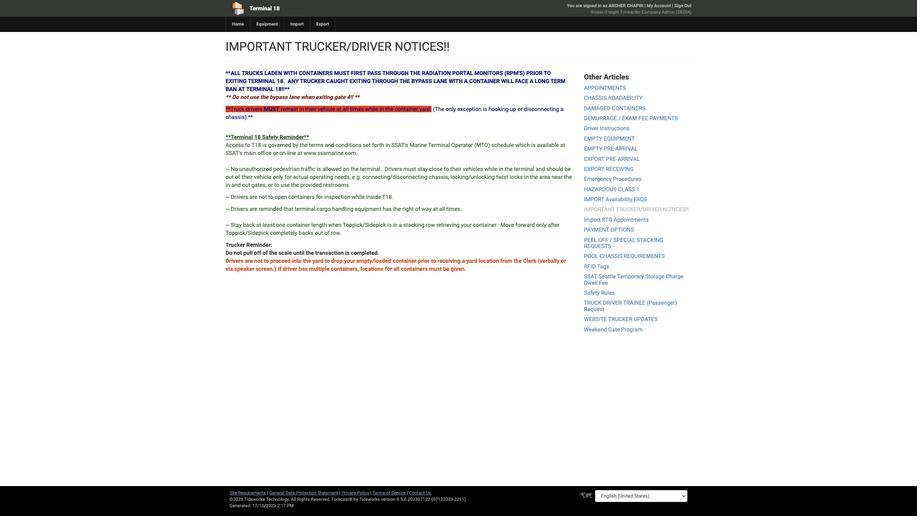 Task type: describe. For each thing, give the bounding box(es) containing it.
gate
[[334, 94, 345, 100]]

payments
[[650, 115, 678, 122]]

0 vertical spatial through
[[382, 70, 409, 76]]

| left the my
[[645, 3, 646, 8]]

at down "gate"
[[336, 106, 341, 112]]

trucker
[[226, 242, 245, 248]]

the down **all trucks laden with containers must first pass through the radiation portal monitors (rpm's) prior to exiting terminal 18.  any trucker caught exiting through the bypass lane with a container will face a long term ban at terminal 18!!** ** do not use the bypass lane when exiting gate 4!! ** on the top of page
[[385, 106, 393, 112]]

lane
[[289, 94, 300, 100]]

0 vertical spatial the
[[410, 70, 421, 76]]

the right into
[[303, 258, 311, 264]]

rules
[[601, 290, 615, 296]]

in right 'locks'
[[524, 174, 529, 180]]

| up forecast®
[[339, 491, 341, 496]]

archer
[[609, 3, 626, 8]]

to right close
[[444, 166, 449, 172]]

of inside ~ no unauthorized pedestrian traffic is allowed on the terminal.  drivers must stay close to their vehicles while in the terminal and should be out of their vehicle only for actual operating needs, e.g. connecting/disconnecting chassis, locking/unlocking twist locks in the area near the in and out gates, or to use the provided restrooms.
[[235, 174, 240, 180]]

lane
[[434, 78, 447, 84]]

0 horizontal spatial out
[[226, 174, 234, 180]]

of left way
[[415, 206, 420, 212]]

to right prior
[[431, 258, 436, 264]]

at
[[238, 86, 245, 92]]

when inside ~ stay back at least one container length when toppick/sidepick is in a stacking row retrieving your container.  move forward only after toppick/sidepick completely backs out of row.
[[328, 222, 342, 228]]

2 exiting from the left
[[350, 78, 371, 84]]

terminal inside **terminal 18 safety reminder** access to t18 is governed by the terms and conditions set forth in ssat's marine terminal operator (mto) schedule which is available at ssat's main office or on-line at
[[428, 142, 450, 148]]

www.ssamarine.com
[[304, 150, 356, 156]]

the left right
[[393, 206, 401, 212]]

office
[[258, 150, 272, 156]]

1 vertical spatial and
[[536, 166, 545, 172]]

in inside the you are signed in as archer chapin | my account | sign out broker/freight forwarder company admin (58204)
[[598, 3, 602, 8]]

laden
[[265, 70, 282, 76]]

**truck drivers must remain in their vehicle at all times while in the container yard.
[[226, 106, 432, 112]]

reminder:
[[246, 242, 272, 248]]

program
[[621, 327, 643, 333]]

2 a from the left
[[530, 78, 534, 84]]

remain
[[281, 106, 298, 112]]

inspection
[[325, 194, 350, 200]]

has inside the "trucker reminder: do not pull off of the scale until the transaction is completed. drivers are not to proceed into the yard to drop your empty/loaded container prior to receiving a yard location from the clerk (verbally or via speaker screen.) if driver has multiple containers, locations for all containers must be given."
[[299, 266, 308, 272]]

website
[[584, 316, 607, 323]]

stay
[[231, 222, 242, 228]]

chassis roadability link
[[584, 95, 643, 101]]

multiple
[[309, 266, 330, 272]]

move
[[500, 222, 514, 228]]

trainee
[[623, 300, 646, 307]]

to left "open"
[[268, 194, 273, 200]]

the right near
[[564, 174, 572, 180]]

rfid tags link
[[584, 264, 609, 270]]

notices!! inside other articles appointments chassis roadability damaged containers demurrage / exam fee payments driver instructions empty equipment empty pre-arrival export pre-arrival export receiving emergency procedures hazardous class 1 import availability faqs important trucker/driver notices!! import rtg appointments payment options peel off / special stacking requests pool chassis requirements rfid tags ssat seattle temporary storage charge dwell fee safety rules truck driver trainee (passenger) request website trucker updates weekend gate program
[[663, 207, 689, 213]]

locks
[[510, 174, 523, 180]]

your inside the "trucker reminder: do not pull off of the scale until the transaction is completed. drivers are not to proceed into the yard to drop your empty/loaded container prior to receiving a yard location from the clerk (verbally or via speaker screen.) if driver has multiple containers, locations for all containers must be given."
[[344, 258, 355, 264]]

service
[[391, 491, 406, 496]]

is inside ~ no unauthorized pedestrian traffic is allowed on the terminal.  drivers must stay close to their vehicles while in the terminal and should be out of their vehicle only for actual operating needs, e.g. connecting/disconnecting chassis, locking/unlocking twist locks in the area near the in and out gates, or to use the provided restrooms.
[[317, 166, 321, 172]]

empty pre-arrival link
[[584, 146, 638, 152]]

row
[[426, 222, 435, 228]]

4!!
[[347, 94, 353, 100]]

class
[[618, 186, 635, 193]]

are inside the you are signed in as archer chapin | my account | sign out broker/freight forwarder company admin (58204)
[[576, 3, 582, 8]]

use inside **all trucks laden with containers must first pass through the radiation portal monitors (rpm's) prior to exiting terminal 18.  any trucker caught exiting through the bypass lane with a container will face a long term ban at terminal 18!!** ** do not use the bypass lane when exiting gate 4!! **
[[250, 94, 259, 100]]

safety inside other articles appointments chassis roadability damaged containers demurrage / exam fee payments driver instructions empty equipment empty pre-arrival export pre-arrival export receiving emergency procedures hazardous class 1 import availability faqs important trucker/driver notices!! import rtg appointments payment options peel off / special stacking requests pool chassis requirements rfid tags ssat seattle temporary storage charge dwell fee safety rules truck driver trainee (passenger) request website trucker updates weekend gate program
[[584, 290, 600, 296]]

important trucker/driver notices!!
[[226, 40, 450, 54]]

1 vertical spatial pre-
[[606, 156, 618, 162]]

2 yard from the left
[[466, 258, 477, 264]]

are down gates,
[[250, 194, 257, 200]]

truck driver trainee (passenger) request link
[[584, 300, 677, 313]]

**all
[[226, 70, 241, 76]]

unauthorized
[[239, 166, 272, 172]]

1 ** from the left
[[226, 94, 231, 100]]

exiting
[[316, 94, 333, 100]]

the up proceed
[[269, 250, 277, 256]]

0 horizontal spatial containers
[[288, 194, 315, 200]]

roadability
[[608, 95, 643, 101]]

yard.
[[419, 106, 432, 112]]

0 vertical spatial their
[[305, 106, 316, 112]]

to up "open"
[[274, 182, 279, 188]]

of inside ~ stay back at least one container length when toppick/sidepick is in a stacking row retrieving your container.  move forward only after toppick/sidepick completely backs out of row.
[[324, 230, 330, 236]]

peel off / special stacking requests link
[[584, 237, 663, 250]]

18!!**
[[275, 86, 290, 92]]

the down the actual
[[291, 182, 299, 188]]

demurrage / exam fee payments link
[[584, 115, 678, 122]]

| up tideworks
[[370, 491, 371, 496]]

schedule
[[492, 142, 514, 148]]

broker/freight
[[591, 10, 619, 15]]

0 vertical spatial /
[[618, 115, 621, 122]]

handling
[[332, 206, 354, 212]]

**truck
[[226, 106, 244, 112]]

by inside site requirements | general data protection statement | privacy policy | terms of service | contact us ©2023 tideworks technology. all rights reserved. forecast® by tideworks version 9.5.0.202307122 (07122023-2211) generated: 17/10/2023 2:17 pm
[[354, 498, 358, 503]]

0 horizontal spatial must
[[264, 106, 279, 112]]

0 vertical spatial trucker/driver
[[295, 40, 392, 54]]

if
[[278, 266, 281, 272]]

hooking-
[[489, 106, 510, 112]]

import inside other articles appointments chassis roadability damaged containers demurrage / exam fee payments driver instructions empty equipment empty pre-arrival export pre-arrival export receiving emergency procedures hazardous class 1 import availability faqs important trucker/driver notices!! import rtg appointments payment options peel off / special stacking requests pool chassis requirements rfid tags ssat seattle temporary storage charge dwell fee safety rules truck driver trainee (passenger) request website trucker updates weekend gate program
[[584, 217, 601, 223]]

(mto)
[[474, 142, 490, 148]]

the left area
[[530, 174, 538, 180]]

in right remain
[[299, 106, 304, 112]]

to
[[544, 70, 551, 76]]

2 vertical spatial while
[[352, 194, 365, 200]]

1 vertical spatial terminal
[[246, 86, 274, 92]]

at right line
[[297, 150, 302, 156]]

trucker inside other articles appointments chassis roadability damaged containers demurrage / exam fee payments driver instructions empty equipment empty pre-arrival export pre-arrival export receiving emergency procedures hazardous class 1 import availability faqs important trucker/driver notices!! import rtg appointments payment options peel off / special stacking requests pool chassis requirements rfid tags ssat seattle temporary storage charge dwell fee safety rules truck driver trainee (passenger) request website trucker updates weekend gate program
[[608, 316, 633, 323]]

~ for ~ drivers are reminded that terminal cargo handling equipment has the right of way at all times.
[[226, 206, 229, 212]]

drop
[[331, 258, 343, 264]]

18 for **terminal
[[254, 134, 261, 140]]

row.
[[331, 230, 341, 236]]

the up e.g.
[[351, 166, 359, 172]]

0 horizontal spatial toppick/sidepick
[[226, 230, 269, 236]]

0 vertical spatial container
[[395, 106, 418, 112]]

exam
[[622, 115, 637, 122]]

website trucker updates link
[[584, 316, 658, 323]]

0 vertical spatial with
[[284, 70, 297, 76]]

or inside ~ no unauthorized pedestrian traffic is allowed on the terminal.  drivers must stay close to their vehicles while in the terminal and should be out of their vehicle only for actual operating needs, e.g. connecting/disconnecting chassis, locking/unlocking twist locks in the area near the in and out gates, or to use the provided restrooms.
[[268, 182, 273, 188]]

safety inside **terminal 18 safety reminder** access to t18 is governed by the terms and conditions set forth in ssat's marine terminal operator (mto) schedule which is available at ssat's main office or on-line at
[[262, 134, 278, 140]]

export receiving link
[[584, 166, 634, 172]]

other
[[584, 73, 602, 81]]

in right times
[[380, 106, 384, 112]]

(rpm's)
[[505, 70, 525, 76]]

must inside the "trucker reminder: do not pull off of the scale until the transaction is completed. drivers are not to proceed into the yard to drop your empty/loaded container prior to receiving a yard location from the clerk (verbally or via speaker screen.) if driver has multiple containers, locations for all containers must be given."
[[429, 266, 442, 272]]

bypass
[[411, 78, 432, 84]]

operator
[[451, 142, 473, 148]]

governed
[[268, 142, 291, 148]]

is inside "(the only exception is hooking-up or disconnecting a chassis).**"
[[483, 106, 487, 112]]

should
[[547, 166, 563, 172]]

is up office
[[263, 142, 267, 148]]

not down gates,
[[259, 194, 267, 200]]

clerk
[[523, 258, 536, 264]]

only inside ~ stay back at least one container length when toppick/sidepick is in a stacking row retrieving your container.  move forward only after toppick/sidepick completely backs out of row.
[[536, 222, 547, 228]]

0 vertical spatial while
[[365, 106, 378, 112]]

sign
[[674, 3, 683, 8]]

all inside the "trucker reminder: do not pull off of the scale until the transaction is completed. drivers are not to proceed into the yard to drop your empty/loaded container prior to receiving a yard location from the clerk (verbally or via speaker screen.) if driver has multiple containers, locations for all containers must be given."
[[394, 266, 400, 272]]

**terminal
[[226, 134, 253, 140]]

are inside the "trucker reminder: do not pull off of the scale until the transaction is completed. drivers are not to proceed into the yard to drop your empty/loaded container prior to receiving a yard location from the clerk (verbally or via speaker screen.) if driver has multiple containers, locations for all containers must be given."
[[245, 258, 253, 264]]

do inside **all trucks laden with containers must first pass through the radiation portal monitors (rpm's) prior to exiting terminal 18.  any trucker caught exiting through the bypass lane with a container will face a long term ban at terminal 18!!** ** do not use the bypass lane when exiting gate 4!! **
[[232, 94, 239, 100]]

(passenger)
[[647, 300, 677, 307]]

0 vertical spatial pre-
[[604, 146, 616, 152]]

from
[[500, 258, 512, 264]]

containers inside other articles appointments chassis roadability damaged containers demurrage / exam fee payments driver instructions empty equipment empty pre-arrival export pre-arrival export receiving emergency procedures hazardous class 1 import availability faqs important trucker/driver notices!! import rtg appointments payment options peel off / special stacking requests pool chassis requirements rfid tags ssat seattle temporary storage charge dwell fee safety rules truck driver trainee (passenger) request website trucker updates weekend gate program
[[612, 105, 646, 111]]

only inside "(the only exception is hooking-up or disconnecting a chassis).**"
[[446, 106, 456, 112]]

prior
[[526, 70, 543, 76]]

containers inside **all trucks laden with containers must first pass through the radiation portal monitors (rpm's) prior to exiting terminal 18.  any trucker caught exiting through the bypass lane with a container will face a long term ban at terminal 18!!** ** do not use the bypass lane when exiting gate 4!! **
[[299, 70, 333, 76]]

0 horizontal spatial all
[[343, 106, 349, 112]]

do inside the "trucker reminder: do not pull off of the scale until the transaction is completed. drivers are not to proceed into the yard to drop your empty/loaded container prior to receiving a yard location from the clerk (verbally or via speaker screen.) if driver has multiple containers, locations for all containers must be given."
[[226, 250, 232, 256]]

0 vertical spatial arrival
[[616, 146, 638, 152]]

(verbally
[[538, 258, 560, 264]]

1 vertical spatial arrival
[[618, 156, 640, 162]]

t18
[[251, 142, 261, 148]]

policy
[[357, 491, 369, 496]]

| up 9.5.0.202307122
[[407, 491, 408, 496]]

0 vertical spatial toppick/sidepick
[[343, 222, 386, 228]]

**terminal 18 safety reminder** access to t18 is governed by the terms and conditions set forth in ssat's marine terminal operator (mto) schedule which is available at ssat's main office or on-line at
[[226, 134, 565, 156]]

truck
[[584, 300, 602, 307]]

1
[[637, 186, 640, 193]]

are up back
[[250, 206, 257, 212]]

0 vertical spatial important
[[226, 40, 292, 54]]

container inside the "trucker reminder: do not pull off of the scale until the transaction is completed. drivers are not to proceed into the yard to drop your empty/loaded container prior to receiving a yard location from the clerk (verbally or via speaker screen.) if driver has multiple containers, locations for all containers must be given."
[[393, 258, 417, 264]]

for inside ~ no unauthorized pedestrian traffic is allowed on the terminal.  drivers must stay close to their vehicles while in the terminal and should be out of their vehicle only for actual operating needs, e.g. connecting/disconnecting chassis, locking/unlocking twist locks in the area near the in and out gates, or to use the provided restrooms.
[[285, 174, 292, 180]]

1 vertical spatial chassis
[[600, 253, 623, 260]]

is inside ~ stay back at least one container length when toppick/sidepick is in a stacking row retrieving your container.  move forward only after toppick/sidepick completely backs out of row.
[[387, 222, 392, 228]]

requirements
[[238, 491, 266, 496]]

on-
[[279, 150, 287, 156]]

1 vertical spatial out
[[242, 182, 250, 188]]

containers inside the "trucker reminder: do not pull off of the scale until the transaction is completed. drivers are not to proceed into the yard to drop your empty/loaded container prior to receiving a yard location from the clerk (verbally or via speaker screen.) if driver has multiple containers, locations for all containers must be given."
[[401, 266, 428, 272]]

area
[[539, 174, 550, 180]]

not down trucker
[[234, 250, 242, 256]]

0 horizontal spatial /
[[610, 237, 612, 243]]

1 vertical spatial with
[[449, 78, 463, 84]]

~ no unauthorized pedestrian traffic is allowed on the terminal.  drivers must stay close to their vehicles while in the terminal and should be out of their vehicle only for actual operating needs, e.g. connecting/disconnecting chassis, locking/unlocking twist locks in the area near the in and out gates, or to use the provided restrooms.
[[226, 166, 572, 188]]

by inside **terminal 18 safety reminder** access to t18 is governed by the terms and conditions set forth in ssat's marine terminal operator (mto) schedule which is available at ssat's main office or on-line at
[[293, 142, 298, 148]]

when inside **all trucks laden with containers must first pass through the radiation portal monitors (rpm's) prior to exiting terminal 18.  any trucker caught exiting through the bypass lane with a container will face a long term ban at terminal 18!!** ** do not use the bypass lane when exiting gate 4!! **
[[301, 94, 314, 100]]

1 a from the left
[[464, 78, 468, 84]]

trucker/driver inside other articles appointments chassis roadability damaged containers demurrage / exam fee payments driver instructions empty equipment empty pre-arrival export pre-arrival export receiving emergency procedures hazardous class 1 import availability faqs important trucker/driver notices!! import rtg appointments payment options peel off / special stacking requests pool chassis requirements rfid tags ssat seattle temporary storage charge dwell fee safety rules truck driver trainee (passenger) request website trucker updates weekend gate program
[[616, 207, 662, 213]]

1 horizontal spatial for
[[316, 194, 323, 200]]

out inside ~ stay back at least one container length when toppick/sidepick is in a stacking row retrieving your container.  move forward only after toppick/sidepick completely backs out of row.
[[315, 230, 323, 236]]

2:17
[[277, 504, 286, 509]]

equipment
[[604, 136, 635, 142]]

| left general
[[267, 491, 268, 496]]

is right the which
[[531, 142, 536, 148]]

drivers inside ~ no unauthorized pedestrian traffic is allowed on the terminal.  drivers must stay close to their vehicles while in the terminal and should be out of their vehicle only for actual operating needs, e.g. connecting/disconnecting chassis, locking/unlocking twist locks in the area near the in and out gates, or to use the provided restrooms.
[[385, 166, 402, 172]]

site requirements link
[[230, 491, 266, 496]]

must inside ~ no unauthorized pedestrian traffic is allowed on the terminal.  drivers must stay close to their vehicles while in the terminal and should be out of their vehicle only for actual operating needs, e.g. connecting/disconnecting chassis, locking/unlocking twist locks in the area near the in and out gates, or to use the provided restrooms.
[[403, 166, 416, 172]]

2 export from the top
[[584, 166, 605, 172]]

rfid
[[584, 264, 596, 270]]

2 empty from the top
[[584, 146, 602, 152]]

equipment
[[355, 206, 381, 212]]

locations
[[360, 266, 384, 272]]

stay
[[418, 166, 428, 172]]

reserved.
[[311, 498, 331, 503]]

the right from
[[514, 258, 522, 264]]

equipment link
[[250, 17, 284, 32]]

vehicles
[[463, 166, 483, 172]]

request
[[584, 306, 604, 313]]

and inside **terminal 18 safety reminder** access to t18 is governed by the terms and conditions set forth in ssat's marine terminal operator (mto) schedule which is available at ssat's main office or on-line at
[[325, 142, 334, 148]]

availability
[[606, 196, 632, 203]]

your inside ~ stay back at least one container length when toppick/sidepick is in a stacking row retrieving your container.  move forward only after toppick/sidepick completely backs out of row.
[[461, 222, 472, 228]]

to down transaction
[[325, 258, 330, 264]]

only inside ~ no unauthorized pedestrian traffic is allowed on the terminal.  drivers must stay close to their vehicles while in the terminal and should be out of their vehicle only for actual operating needs, e.g. connecting/disconnecting chassis, locking/unlocking twist locks in the area near the in and out gates, or to use the provided restrooms.
[[273, 174, 283, 180]]

at right available in the top of the page
[[560, 142, 565, 148]]

not down off at the top left of the page
[[254, 258, 263, 264]]

1 empty from the top
[[584, 136, 602, 142]]

admin
[[662, 10, 675, 15]]



Task type: vqa. For each thing, say whether or not it's contained in the screenshot.
release
no



Task type: locate. For each thing, give the bounding box(es) containing it.
18 inside **terminal 18 safety reminder** access to t18 is governed by the terms and conditions set forth in ssat's marine terminal operator (mto) schedule which is available at ssat's main office or on-line at
[[254, 134, 261, 140]]

1 exiting from the left
[[226, 78, 247, 84]]

sign out link
[[674, 3, 692, 8]]

0 horizontal spatial ssat's
[[226, 150, 243, 156]]

all left times.
[[439, 206, 445, 212]]

.
[[356, 150, 358, 156]]

do down trucker
[[226, 250, 232, 256]]

1 export from the top
[[584, 156, 605, 162]]

through
[[382, 70, 409, 76], [372, 78, 398, 84]]

appointments link
[[584, 85, 626, 91]]

0 horizontal spatial safety
[[262, 134, 278, 140]]

trucker inside **all trucks laden with containers must first pass through the radiation portal monitors (rpm's) prior to exiting terminal 18.  any trucker caught exiting through the bypass lane with a container will face a long term ban at terminal 18!!** ** do not use the bypass lane when exiting gate 4!! **
[[300, 78, 325, 84]]

~ inside ~ no unauthorized pedestrian traffic is allowed on the terminal.  drivers must stay close to their vehicles while in the terminal and should be out of their vehicle only for actual operating needs, e.g. connecting/disconnecting chassis, locking/unlocking twist locks in the area near the in and out gates, or to use the provided restrooms.
[[226, 166, 229, 172]]

not down at
[[240, 94, 248, 100]]

their left vehicles
[[450, 166, 462, 172]]

as
[[603, 3, 607, 8]]

0 horizontal spatial your
[[344, 258, 355, 264]]

1 horizontal spatial vehicle
[[318, 106, 335, 112]]

1 horizontal spatial and
[[325, 142, 334, 148]]

generated:
[[230, 504, 251, 509]]

2 horizontal spatial out
[[315, 230, 323, 236]]

0 horizontal spatial exiting
[[226, 78, 247, 84]]

a inside ~ stay back at least one container length when toppick/sidepick is in a stacking row retrieving your container.  move forward only after toppick/sidepick completely backs out of row.
[[399, 222, 402, 228]]

and up area
[[536, 166, 545, 172]]

1 horizontal spatial important
[[584, 207, 615, 213]]

use up "open"
[[281, 182, 290, 188]]

0 horizontal spatial terminal
[[250, 5, 272, 12]]

while inside ~ no unauthorized pedestrian traffic is allowed on the terminal.  drivers must stay close to their vehicles while in the terminal and should be out of their vehicle only for actual operating needs, e.g. connecting/disconnecting chassis, locking/unlocking twist locks in the area near the in and out gates, or to use the provided restrooms.
[[485, 166, 498, 172]]

terminal
[[514, 166, 534, 172], [295, 206, 315, 212]]

container left the yard.
[[395, 106, 418, 112]]

1 horizontal spatial containers
[[612, 105, 646, 111]]

the down reminder**
[[300, 142, 308, 148]]

0 vertical spatial has
[[383, 206, 392, 212]]

must left stay
[[403, 166, 416, 172]]

their down unauthorized
[[242, 174, 253, 180]]

of down no
[[235, 174, 240, 180]]

1 vertical spatial a
[[399, 222, 402, 228]]

the right 'until'
[[306, 250, 314, 256]]

is inside the "trucker reminder: do not pull off of the scale until the transaction is completed. drivers are not to proceed into the yard to drop your empty/loaded container prior to receiving a yard location from the clerk (verbally or via speaker screen.) if driver has multiple containers, locations for all containers must be given."
[[345, 250, 350, 256]]

container inside ~ stay back at least one container length when toppick/sidepick is in a stacking row retrieving your container.  move forward only after toppick/sidepick completely backs out of row.
[[287, 222, 310, 228]]

2 horizontal spatial for
[[385, 266, 392, 272]]

general
[[269, 491, 284, 496]]

trucker/driver down the faqs
[[616, 207, 662, 213]]

1 vertical spatial empty
[[584, 146, 602, 152]]

must inside **all trucks laden with containers must first pass through the radiation portal monitors (rpm's) prior to exiting terminal 18.  any trucker caught exiting through the bypass lane with a container will face a long term ban at terminal 18!!** ** do not use the bypass lane when exiting gate 4!! **
[[334, 70, 350, 76]]

~ stay back at least one container length when toppick/sidepick is in a stacking row retrieving your container.  move forward only after toppick/sidepick completely backs out of row.
[[226, 222, 560, 236]]

/ left exam at the top right of page
[[618, 115, 621, 122]]

1 vertical spatial use
[[281, 182, 290, 188]]

1 horizontal spatial 18
[[273, 5, 280, 12]]

0 horizontal spatial notices!!
[[395, 40, 450, 54]]

0 vertical spatial empty
[[584, 136, 602, 142]]

use inside ~ no unauthorized pedestrian traffic is allowed on the terminal.  drivers must stay close to their vehicles while in the terminal and should be out of their vehicle only for actual operating needs, e.g. connecting/disconnecting chassis, locking/unlocking twist locks in the area near the in and out gates, or to use the provided restrooms.
[[281, 182, 290, 188]]

0 horizontal spatial be
[[443, 266, 449, 272]]

1 vertical spatial through
[[372, 78, 398, 84]]

chassis up tags
[[600, 253, 623, 260]]

2 horizontal spatial all
[[439, 206, 445, 212]]

in inside **terminal 18 safety reminder** access to t18 is governed by the terms and conditions set forth in ssat's marine terminal operator (mto) schedule which is available at ssat's main office or on-line at
[[386, 142, 390, 148]]

pm
[[287, 504, 294, 509]]

0 vertical spatial import
[[290, 22, 304, 27]]

a down prior
[[530, 78, 534, 84]]

0 vertical spatial out
[[226, 174, 234, 180]]

a down portal
[[464, 78, 468, 84]]

when up row.
[[328, 222, 342, 228]]

any
[[288, 78, 299, 84]]

has
[[383, 206, 392, 212], [299, 266, 308, 272]]

0 horizontal spatial vehicle
[[254, 174, 271, 180]]

faqs
[[634, 196, 647, 203]]

their down exiting
[[305, 106, 316, 112]]

container left prior
[[393, 258, 417, 264]]

1 horizontal spatial /
[[618, 115, 621, 122]]

terminal inside 'link'
[[250, 5, 272, 12]]

completed.
[[351, 250, 379, 256]]

1 ~ from the top
[[226, 166, 229, 172]]

is up containers,
[[345, 250, 350, 256]]

1 horizontal spatial import
[[584, 217, 601, 223]]

1 vertical spatial their
[[450, 166, 462, 172]]

3 ~ from the top
[[226, 206, 229, 212]]

for
[[285, 174, 292, 180], [316, 194, 323, 200], [385, 266, 392, 272]]

1 horizontal spatial by
[[354, 498, 358, 503]]

1 vertical spatial notices!!
[[663, 207, 689, 213]]

0 horizontal spatial yard
[[313, 258, 323, 264]]

forwarder
[[620, 10, 641, 15]]

0 horizontal spatial containers
[[299, 70, 333, 76]]

or inside the "trucker reminder: do not pull off of the scale until the transaction is completed. drivers are not to proceed into the yard to drop your empty/loaded container prior to receiving a yard location from the clerk (verbally or via speaker screen.) if driver has multiple containers, locations for all containers must be given."
[[561, 258, 566, 264]]

empty/loaded
[[357, 258, 391, 264]]

containers up exam at the top right of page
[[612, 105, 646, 111]]

must up caught
[[334, 70, 350, 76]]

in up 'twist'
[[499, 166, 503, 172]]

are
[[576, 3, 582, 8], [250, 194, 257, 200], [250, 206, 257, 212], [245, 258, 253, 264]]

t18.
[[382, 194, 393, 200]]

export up export receiving link
[[584, 156, 605, 162]]

only
[[446, 106, 456, 112], [273, 174, 283, 180], [536, 222, 547, 228]]

after
[[548, 222, 560, 228]]

and up www.ssamarine.com on the top
[[325, 142, 334, 148]]

18 inside 'link'
[[273, 5, 280, 12]]

toppick/sidepick down equipment
[[343, 222, 386, 228]]

0 horizontal spatial must
[[403, 166, 416, 172]]

0 horizontal spatial only
[[273, 174, 283, 180]]

1 horizontal spatial a
[[530, 78, 534, 84]]

only down pedestrian on the top left of the page
[[273, 174, 283, 180]]

chassis).**
[[226, 114, 253, 120]]

safety
[[262, 134, 278, 140], [584, 290, 600, 296]]

pre- down empty pre-arrival link
[[606, 156, 618, 162]]

by down reminder**
[[293, 142, 298, 148]]

1 vertical spatial when
[[328, 222, 342, 228]]

allowed
[[322, 166, 342, 172]]

in left stacking
[[393, 222, 398, 228]]

1 horizontal spatial containers
[[401, 266, 428, 272]]

access
[[226, 142, 244, 148]]

length
[[311, 222, 327, 228]]

trucker up gate
[[608, 316, 633, 323]]

one
[[276, 222, 285, 228]]

arrival down the equipment
[[616, 146, 638, 152]]

chassis
[[584, 95, 607, 101], [600, 253, 623, 260]]

with down portal
[[449, 78, 463, 84]]

~ inside ~ stay back at least one container length when toppick/sidepick is in a stacking row retrieving your container.  move forward only after toppick/sidepick completely backs out of row.
[[226, 222, 229, 228]]

containers down prior
[[401, 266, 428, 272]]

needs,
[[335, 174, 351, 180]]

exception
[[457, 106, 482, 112]]

while right times
[[365, 106, 378, 112]]

stacking
[[403, 222, 424, 228]]

screen.)
[[256, 266, 276, 272]]

2 horizontal spatial while
[[485, 166, 498, 172]]

drivers inside the "trucker reminder: do not pull off of the scale until the transaction is completed. drivers are not to proceed into the yard to drop your empty/loaded container prior to receiving a yard location from the clerk (verbally or via speaker screen.) if driver has multiple containers, locations for all containers must be given."
[[226, 258, 244, 264]]

reminder**
[[280, 134, 309, 140]]

1 horizontal spatial safety
[[584, 290, 600, 296]]

1 horizontal spatial with
[[449, 78, 463, 84]]

proceed
[[270, 258, 291, 264]]

actual
[[293, 174, 308, 180]]

account
[[654, 3, 671, 8]]

a inside the "trucker reminder: do not pull off of the scale until the transaction is completed. drivers are not to proceed into the yard to drop your empty/loaded container prior to receiving a yard location from the clerk (verbally or via speaker screen.) if driver has multiple containers, locations for all containers must be given."
[[462, 258, 465, 264]]

at right way
[[433, 206, 438, 212]]

forward
[[516, 222, 535, 228]]

1 vertical spatial trucker
[[608, 316, 633, 323]]

vehicle up gates,
[[254, 174, 271, 180]]

radiation
[[422, 70, 451, 76]]

1 vertical spatial for
[[316, 194, 323, 200]]

empty down 'empty equipment' link
[[584, 146, 602, 152]]

yard
[[313, 258, 323, 264], [466, 258, 477, 264]]

terminal up equipment
[[250, 5, 272, 12]]

0 horizontal spatial while
[[352, 194, 365, 200]]

1 vertical spatial by
[[354, 498, 358, 503]]

container
[[469, 78, 500, 84]]

export link
[[310, 17, 335, 32]]

of inside the "trucker reminder: do not pull off of the scale until the transaction is completed. drivers are not to proceed into the yard to drop your empty/loaded container prior to receiving a yard location from the clerk (verbally or via speaker screen.) if driver has multiple containers, locations for all containers must be given."
[[263, 250, 268, 256]]

tags
[[597, 264, 609, 270]]

general data protection statement link
[[269, 491, 338, 496]]

1 vertical spatial vehicle
[[254, 174, 271, 180]]

2 ** from the left
[[354, 94, 360, 100]]

2 vertical spatial and
[[231, 182, 241, 188]]

1 vertical spatial must
[[429, 266, 442, 272]]

emergency procedures link
[[584, 176, 642, 183]]

important inside other articles appointments chassis roadability damaged containers demurrage / exam fee payments driver instructions empty equipment empty pre-arrival export pre-arrival export receiving emergency procedures hazardous class 1 import availability faqs important trucker/driver notices!! import rtg appointments payment options peel off / special stacking requests pool chassis requirements rfid tags ssat seattle temporary storage charge dwell fee safety rules truck driver trainee (passenger) request website trucker updates weekend gate program
[[584, 207, 615, 213]]

has down into
[[299, 266, 308, 272]]

or right gates,
[[268, 182, 273, 188]]

containers,
[[331, 266, 359, 272]]

1 vertical spatial safety
[[584, 290, 600, 296]]

notices!! up stacking
[[663, 207, 689, 213]]

import
[[290, 22, 304, 27], [584, 217, 601, 223]]

be inside the "trucker reminder: do not pull off of the scale until the transaction is completed. drivers are not to proceed into the yard to drop your empty/loaded container prior to receiving a yard location from the clerk (verbally or via speaker screen.) if driver has multiple containers, locations for all containers must be given."
[[443, 266, 449, 272]]

in left gates,
[[226, 182, 230, 188]]

for right locations
[[385, 266, 392, 272]]

0 vertical spatial must
[[403, 166, 416, 172]]

chapin
[[627, 3, 644, 8]]

4 ~ from the top
[[226, 222, 229, 228]]

or left on-
[[273, 150, 278, 156]]

in inside ~ stay back at least one container length when toppick/sidepick is in a stacking row retrieving your container.  move forward only after toppick/sidepick completely backs out of row.
[[393, 222, 398, 228]]

~ for ~ drivers are not to open containers for inspection while inside t18.
[[226, 194, 229, 200]]

0 vertical spatial terminal
[[248, 78, 275, 84]]

2 vertical spatial their
[[242, 174, 253, 180]]

0 vertical spatial chassis
[[584, 95, 607, 101]]

or inside **terminal 18 safety reminder** access to t18 is governed by the terms and conditions set forth in ssat's marine terminal operator (mto) schedule which is available at ssat's main office or on-line at
[[273, 150, 278, 156]]

0 vertical spatial must
[[334, 70, 350, 76]]

to
[[245, 142, 250, 148], [444, 166, 449, 172], [274, 182, 279, 188], [268, 194, 273, 200], [264, 258, 269, 264], [325, 258, 330, 264], [431, 258, 436, 264]]

0 vertical spatial ssat's
[[391, 142, 408, 148]]

export
[[584, 156, 605, 162], [584, 166, 605, 172]]

2 horizontal spatial a
[[561, 106, 564, 112]]

import left 'export' link
[[290, 22, 304, 27]]

the
[[260, 94, 268, 100], [385, 106, 393, 112], [300, 142, 308, 148], [351, 166, 359, 172], [505, 166, 513, 172], [530, 174, 538, 180], [564, 174, 572, 180], [291, 182, 299, 188], [393, 206, 401, 212], [269, 250, 277, 256], [306, 250, 314, 256], [303, 258, 311, 264], [514, 258, 522, 264]]

ssat's down access
[[226, 150, 243, 156]]

protection
[[296, 491, 317, 496]]

2 vertical spatial all
[[394, 266, 400, 272]]

container
[[395, 106, 418, 112], [287, 222, 310, 228], [393, 258, 417, 264]]

not inside **all trucks laden with containers must first pass through the radiation portal monitors (rpm's) prior to exiting terminal 18.  any trucker caught exiting through the bypass lane with a container will face a long term ban at terminal 18!!** ** do not use the bypass lane when exiting gate 4!! **
[[240, 94, 248, 100]]

terminal inside ~ no unauthorized pedestrian traffic is allowed on the terminal.  drivers must stay close to their vehicles while in the terminal and should be out of their vehicle only for actual operating needs, e.g. connecting/disconnecting chassis, locking/unlocking twist locks in the area near the in and out gates, or to use the provided restrooms.
[[514, 166, 534, 172]]

trucker/driver down 'export' link
[[295, 40, 392, 54]]

notices!!
[[395, 40, 450, 54], [663, 207, 689, 213]]

0 vertical spatial vehicle
[[318, 106, 335, 112]]

18 for terminal
[[273, 5, 280, 12]]

the left bypass
[[399, 78, 410, 84]]

0 horizontal spatial import
[[290, 22, 304, 27]]

containers up caught
[[299, 70, 333, 76]]

conditions
[[336, 142, 362, 148]]

the inside **terminal 18 safety reminder** access to t18 is governed by the terms and conditions set forth in ssat's marine terminal operator (mto) schedule which is available at ssat's main office or on-line at
[[300, 142, 308, 148]]

be
[[565, 166, 571, 172], [443, 266, 449, 272]]

exiting down **all
[[226, 78, 247, 84]]

line
[[287, 150, 296, 156]]

1 horizontal spatial out
[[242, 182, 250, 188]]

while up 'twist'
[[485, 166, 498, 172]]

all right locations
[[394, 266, 400, 272]]

are down pull
[[245, 258, 253, 264]]

1 horizontal spatial only
[[446, 106, 456, 112]]

export up emergency at the right top of the page
[[584, 166, 605, 172]]

way
[[422, 206, 432, 212]]

safety up truck
[[584, 290, 600, 296]]

technology.
[[266, 498, 290, 503]]

ssat's left marine
[[391, 142, 408, 148]]

1 vertical spatial export
[[584, 166, 605, 172]]

must down bypass
[[264, 106, 279, 112]]

twist
[[496, 174, 508, 180]]

at right back
[[256, 222, 261, 228]]

to up main
[[245, 142, 250, 148]]

or inside "(the only exception is hooking-up or disconnecting a chassis).**"
[[518, 106, 523, 112]]

1 vertical spatial ssat's
[[226, 150, 243, 156]]

be inside ~ no unauthorized pedestrian traffic is allowed on the terminal.  drivers must stay close to their vehicles while in the terminal and should be out of their vehicle only for actual operating needs, e.g. connecting/disconnecting chassis, locking/unlocking twist locks in the area near the in and out gates, or to use the provided restrooms.
[[565, 166, 571, 172]]

1 horizontal spatial your
[[461, 222, 472, 228]]

1 horizontal spatial toppick/sidepick
[[343, 222, 386, 228]]

0 vertical spatial your
[[461, 222, 472, 228]]

first
[[351, 70, 366, 76]]

at inside ~ stay back at least one container length when toppick/sidepick is in a stacking row retrieving your container.  move forward only after toppick/sidepick completely backs out of row.
[[256, 222, 261, 228]]

terminal
[[248, 78, 275, 84], [246, 86, 274, 92]]

1 yard from the left
[[313, 258, 323, 264]]

scale
[[279, 250, 292, 256]]

1 vertical spatial 18
[[254, 134, 261, 140]]

monitors
[[475, 70, 503, 76]]

2 horizontal spatial their
[[450, 166, 462, 172]]

0 horizontal spatial 18
[[254, 134, 261, 140]]

toppick/sidepick down back
[[226, 230, 269, 236]]

out left gates,
[[242, 182, 250, 188]]

1 horizontal spatial ssat's
[[391, 142, 408, 148]]

to up screen.)
[[264, 258, 269, 264]]

is left hooking-
[[483, 106, 487, 112]]

1 vertical spatial containers
[[401, 266, 428, 272]]

or right up
[[518, 106, 523, 112]]

a
[[561, 106, 564, 112], [399, 222, 402, 228], [462, 258, 465, 264]]

2 vertical spatial for
[[385, 266, 392, 272]]

0 vertical spatial be
[[565, 166, 571, 172]]

emergency
[[584, 176, 612, 183]]

must down prior
[[429, 266, 442, 272]]

the up 'twist'
[[505, 166, 513, 172]]

restrooms.
[[323, 182, 350, 188]]

1 vertical spatial all
[[439, 206, 445, 212]]

0 horizontal spatial a
[[464, 78, 468, 84]]

you are signed in as archer chapin | my account | sign out broker/freight forwarder company admin (58204)
[[567, 3, 692, 15]]

of left row.
[[324, 230, 330, 236]]

reminded
[[259, 206, 282, 212]]

1 vertical spatial /
[[610, 237, 612, 243]]

0 horizontal spatial trucker/driver
[[295, 40, 392, 54]]

2 vertical spatial container
[[393, 258, 417, 264]]

forth
[[372, 142, 384, 148]]

drivers
[[385, 166, 402, 172], [231, 194, 248, 200], [231, 206, 248, 212], [226, 258, 244, 264]]

through right the "pass"
[[382, 70, 409, 76]]

a right disconnecting
[[561, 106, 564, 112]]

1 vertical spatial import
[[584, 217, 601, 223]]

0 horizontal spatial and
[[231, 182, 241, 188]]

0 horizontal spatial terminal
[[295, 206, 315, 212]]

be right should
[[565, 166, 571, 172]]

your right retrieving
[[461, 222, 472, 228]]

0 vertical spatial when
[[301, 94, 314, 100]]

articles
[[604, 73, 629, 81]]

terms of service link
[[372, 491, 406, 496]]

1 vertical spatial toppick/sidepick
[[226, 230, 269, 236]]

(the
[[433, 106, 444, 112]]

0 horizontal spatial a
[[399, 222, 402, 228]]

a left stacking
[[399, 222, 402, 228]]

a up given.
[[462, 258, 465, 264]]

vehicle inside ~ no unauthorized pedestrian traffic is allowed on the terminal.  drivers must stay close to their vehicles while in the terminal and should be out of their vehicle only for actual operating needs, e.g. connecting/disconnecting chassis, locking/unlocking twist locks in the area near the in and out gates, or to use the provided restrooms.
[[254, 174, 271, 180]]

**
[[226, 94, 231, 100], [354, 94, 360, 100]]

import
[[584, 196, 604, 203]]

for inside the "trucker reminder: do not pull off of the scale until the transaction is completed. drivers are not to proceed into the yard to drop your empty/loaded container prior to receiving a yard location from the clerk (verbally or via speaker screen.) if driver has multiple containers, locations for all containers must be given."
[[385, 266, 392, 272]]

the inside **all trucks laden with containers must first pass through the radiation portal monitors (rpm's) prior to exiting terminal 18.  any trucker caught exiting through the bypass lane with a container will face a long term ban at terminal 18!!** ** do not use the bypass lane when exiting gate 4!! **
[[260, 94, 268, 100]]

1 horizontal spatial all
[[394, 266, 400, 272]]

1 vertical spatial terminal
[[428, 142, 450, 148]]

on
[[343, 166, 349, 172]]

driver
[[283, 266, 297, 272]]

~ for ~ no unauthorized pedestrian traffic is allowed on the terminal.  drivers must stay close to their vehicles while in the terminal and should be out of their vehicle only for actual operating needs, e.g. connecting/disconnecting chassis, locking/unlocking twist locks in the area near the in and out gates, or to use the provided restrooms.
[[226, 166, 229, 172]]

0 vertical spatial containers
[[288, 194, 315, 200]]

privacy policy link
[[342, 491, 369, 496]]

charge
[[666, 274, 684, 280]]

| left sign
[[672, 3, 673, 8]]

with up any
[[284, 70, 297, 76]]

2211)
[[454, 498, 466, 503]]

a inside "(the only exception is hooking-up or disconnecting a chassis).**"
[[561, 106, 564, 112]]

right
[[402, 206, 414, 212]]

has down t18.
[[383, 206, 392, 212]]

1 horizontal spatial must
[[429, 266, 442, 272]]

(the only exception is hooking-up or disconnecting a chassis).**
[[226, 106, 564, 120]]

~ for ~ stay back at least one container length when toppick/sidepick is in a stacking row retrieving your container.  move forward only after toppick/sidepick completely backs out of row.
[[226, 222, 229, 228]]

2 ~ from the top
[[226, 194, 229, 200]]

arrival
[[616, 146, 638, 152], [618, 156, 640, 162]]

all left times
[[343, 106, 349, 112]]

damaged containers link
[[584, 105, 646, 111]]

in left as
[[598, 3, 602, 8]]

pre- down 'empty equipment' link
[[604, 146, 616, 152]]

0 vertical spatial notices!!
[[395, 40, 450, 54]]

to inside **terminal 18 safety reminder** access to t18 is governed by the terms and conditions set forth in ssat's marine terminal operator (mto) schedule which is available at ssat's main office or on-line at
[[245, 142, 250, 148]]

1 vertical spatial the
[[399, 78, 410, 84]]

only left the after
[[536, 222, 547, 228]]

by down the privacy policy link
[[354, 498, 358, 503]]

1 horizontal spatial be
[[565, 166, 571, 172]]

for up cargo
[[316, 194, 323, 200]]

given.
[[451, 266, 466, 272]]

0 horizontal spatial with
[[284, 70, 297, 76]]

chassis,
[[429, 174, 449, 180]]

of inside site requirements | general data protection statement | privacy policy | terms of service | contact us ©2023 tideworks technology. all rights reserved. forecast® by tideworks version 9.5.0.202307122 (07122023-2211) generated: 17/10/2023 2:17 pm
[[386, 491, 390, 496]]



